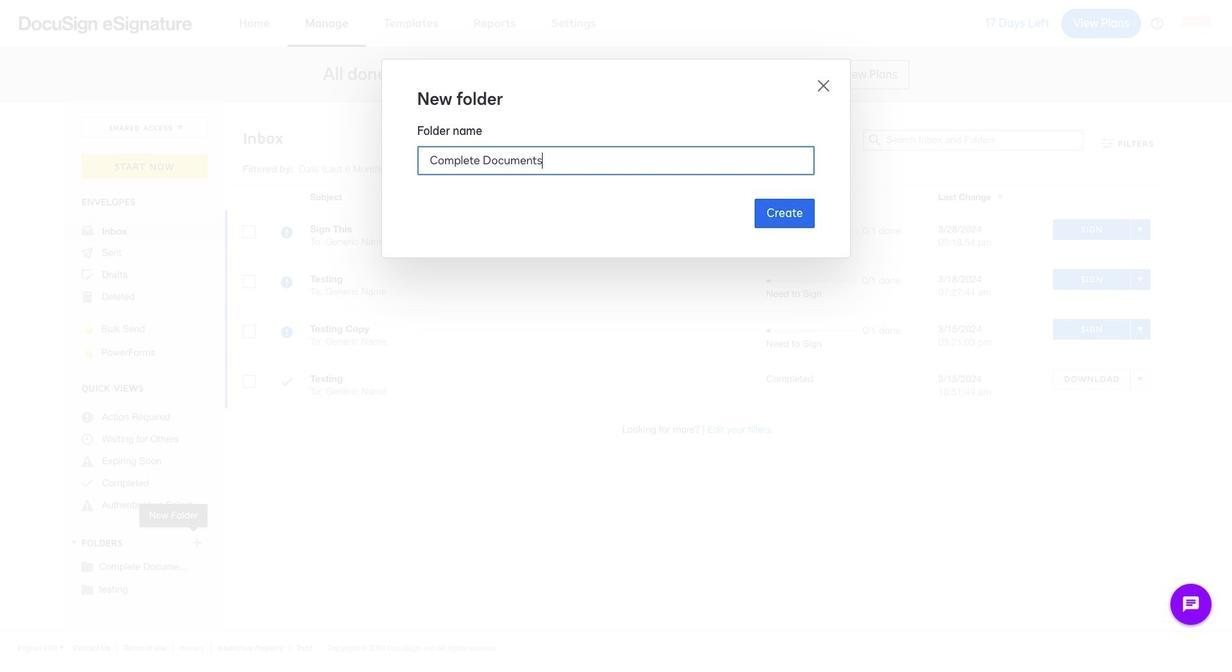 Task type: describe. For each thing, give the bounding box(es) containing it.
trash image
[[81, 291, 93, 303]]

alert image
[[81, 456, 93, 467]]

folder image
[[81, 561, 93, 572]]

view folders image
[[68, 537, 80, 549]]

Enter folder name text field
[[418, 147, 814, 175]]

action required image
[[81, 412, 93, 423]]

need to sign image
[[281, 277, 293, 291]]

docusign esignature image
[[19, 16, 192, 33]]

folder image
[[81, 583, 93, 595]]

more info region
[[0, 632, 1233, 663]]

clock image
[[81, 434, 93, 445]]

1 need to sign image from the top
[[281, 227, 293, 241]]



Task type: locate. For each thing, give the bounding box(es) containing it.
need to sign image
[[281, 227, 293, 241], [281, 327, 293, 340]]

lock image
[[80, 321, 98, 338], [80, 344, 98, 362]]

1 lock image from the top
[[80, 321, 98, 338]]

Search Inbox and Folders text field
[[887, 131, 1083, 150]]

completed image
[[81, 478, 93, 489]]

draft image
[[81, 269, 93, 281]]

2 lock image from the top
[[80, 344, 98, 362]]

0 vertical spatial need to sign image
[[281, 227, 293, 241]]

1 vertical spatial lock image
[[80, 344, 98, 362]]

completed image
[[281, 376, 293, 390]]

1 vertical spatial need to sign image
[[281, 327, 293, 340]]

inbox image
[[81, 225, 93, 237]]

sent image
[[81, 247, 93, 259]]

2 need to sign image from the top
[[281, 327, 293, 340]]

0 vertical spatial lock image
[[80, 321, 98, 338]]

alert image
[[81, 500, 93, 511]]

need to sign image up completed image
[[281, 327, 293, 340]]

need to sign image up need to sign icon
[[281, 227, 293, 241]]



